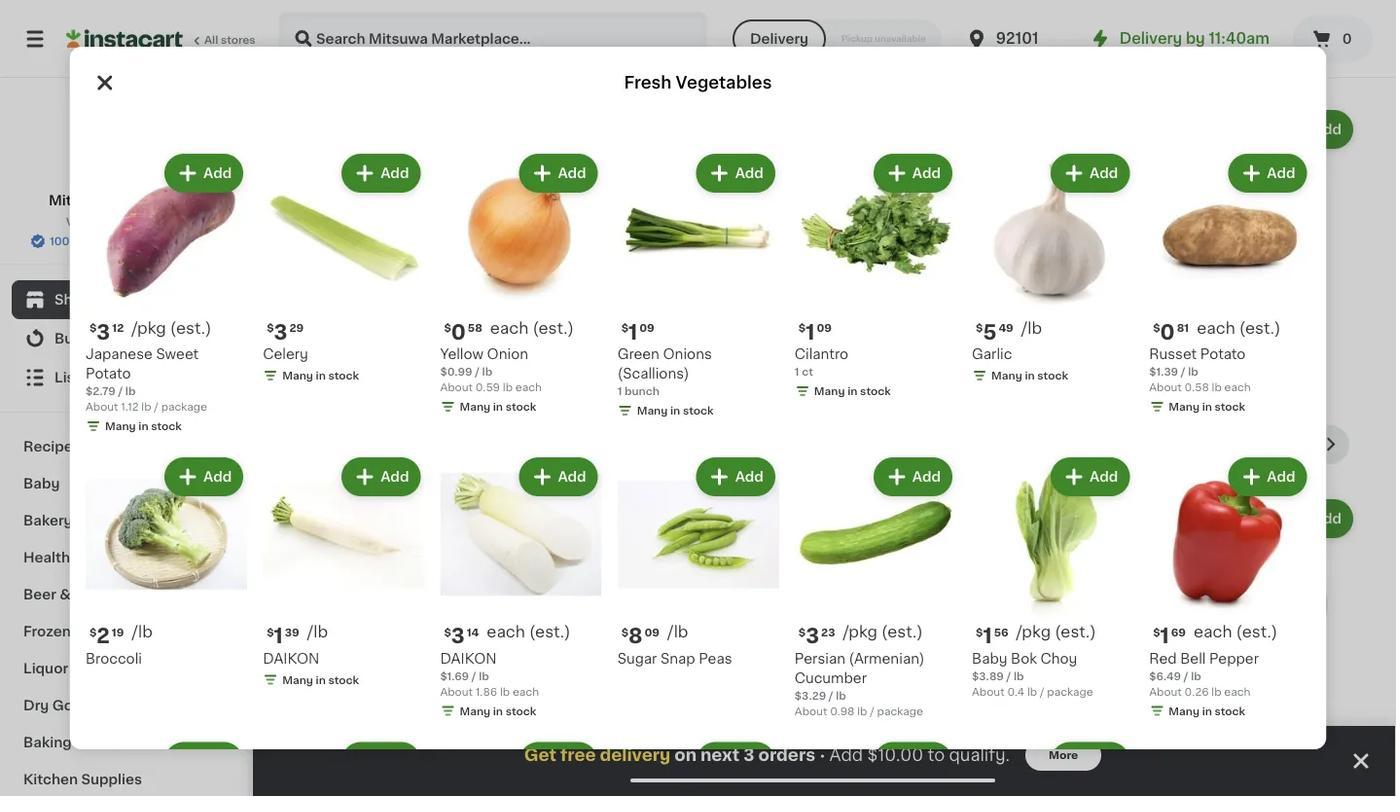 Task type: locate. For each thing, give the bounding box(es) containing it.
0 horizontal spatial 5
[[983, 322, 997, 342]]

$ down $ 1 39
[[296, 671, 303, 682]]

$2.99 element
[[292, 279, 457, 304], [833, 279, 997, 304]]

garlic down bell
[[1193, 696, 1233, 710]]

5 pocky from the left
[[1193, 307, 1236, 320]]

2 horizontal spatial /pkg (est.)
[[1017, 624, 1096, 640]]

100% satisfaction guarantee button
[[30, 230, 218, 249]]

1 daikon from the left
[[263, 652, 319, 665]]

0 vertical spatial $ 5 49
[[976, 322, 1014, 342]]

3 inside $ 3 celery
[[483, 670, 497, 691]]

celery
[[263, 348, 308, 361], [472, 696, 518, 710]]

0 vertical spatial onions
[[663, 348, 712, 361]]

/lb
[[1022, 320, 1042, 336], [132, 624, 152, 640], [307, 624, 328, 640], [668, 624, 688, 640], [1243, 669, 1263, 684]]

green for green onions (scallions) 1 bunch
[[618, 348, 660, 361]]

potato up $2.79 at the top
[[85, 367, 131, 381]]

2 left 19 in the left bottom of the page
[[96, 626, 110, 646]]

0 horizontal spatial potato
[[85, 367, 131, 381]]

$0.58 each (estimated) element containing 0
[[440, 319, 602, 345]]

(est.) for japanese sweet potato
[[170, 320, 211, 336]]

2 99 from the left
[[1039, 282, 1054, 293]]

each (est.) for russet potato
[[1197, 320, 1281, 336]]

stock down the japanese sweet potato $2.79 / lb about 1.12 lb / package
[[151, 421, 182, 432]]

view left all in the right top of the page
[[1133, 49, 1167, 62]]

0 horizontal spatial japanese
[[85, 348, 152, 361]]

$ left 81
[[1154, 323, 1161, 334]]

3 down $1.39 per pound element
[[303, 670, 317, 691]]

1 99 from the left
[[498, 282, 513, 293]]

/lb inside $1.39 per pound element
[[307, 624, 328, 640]]

99 for pocky matcha
[[498, 282, 513, 293]]

0 horizontal spatial $ 5 49
[[976, 322, 1014, 342]]

(scallions) inside green onions (scallions) 1 bunch
[[618, 367, 689, 381]]

$0.58 each (estimated) element
[[440, 319, 602, 345], [652, 668, 817, 693]]

69
[[1172, 627, 1186, 638]]

$0.58 each (estimated) element containing each (est.)
[[652, 668, 817, 693]]

$ up 0.26
[[1197, 671, 1204, 682]]

garlic inside item carousel region
[[1193, 696, 1233, 710]]

onions
[[663, 348, 712, 361], [878, 696, 927, 710]]

0 horizontal spatial /pkg (est.)
[[131, 320, 211, 336]]

about inside persian (armenian) cucumber $3.29 / lb about 0.98 lb / package
[[795, 706, 828, 716]]

$ inside $ 8 09 /lb
[[621, 627, 629, 637]]

many down cilantro 1 ct on the right of the page
[[814, 386, 845, 397]]

3 left 23
[[806, 626, 819, 646]]

package for choy
[[1047, 686, 1093, 697]]

2 item carousel region from the top
[[292, 425, 1358, 796]]

1 left stick,
[[629, 322, 638, 342]]

None search field
[[278, 12, 708, 66]]

0 horizontal spatial fresh vegetables
[[292, 435, 479, 455]]

$ up 1.86
[[476, 671, 483, 682]]

each right 0.58
[[1225, 382, 1251, 393]]

0 horizontal spatial view
[[66, 217, 93, 227]]

3 inside $ 3 12 /pkg (est.)
[[303, 670, 317, 691]]

ct down almond
[[301, 345, 313, 356]]

1 horizontal spatial green
[[833, 696, 875, 710]]

/ down 'cucumber'
[[829, 690, 834, 701]]

2.47 inside the pocky matcha 35 x 2.47 oz
[[498, 326, 521, 336]]

garlic inside fresh vegetables dialog
[[972, 348, 1012, 361]]

99
[[498, 282, 513, 293], [1039, 282, 1054, 293]]

3 for $ 3 12 /pkg (est.)
[[303, 670, 317, 691]]

view down mitsuwa
[[66, 217, 93, 227]]

0 vertical spatial $5.49 per pound element
[[972, 319, 1134, 345]]

1 horizontal spatial $ 2 99
[[1017, 281, 1054, 301]]

snacks
[[292, 45, 371, 66]]

view inside view all (40+) popup button
[[1133, 49, 1167, 62]]

$ 2 99 up cream
[[1017, 281, 1054, 301]]

garlic left pocky cookies and cream 35 x 2.47 oz
[[972, 348, 1012, 361]]

each (est.) for daikon
[[487, 624, 571, 640]]

3 left 14
[[451, 626, 465, 646]]

/ up 0.26
[[1184, 671, 1189, 681]]

$ 2 99
[[476, 281, 513, 301], [1017, 281, 1054, 301]]

92101
[[997, 32, 1039, 46]]

ct inside cilantro 1 ct
[[802, 367, 813, 377]]

0 horizontal spatial baby
[[23, 477, 60, 491]]

treatment tracker modal dialog
[[253, 726, 1397, 796]]

baby inside baby bok choy $3.89 / lb about 0.4 lb / package
[[972, 652, 1008, 665]]

0 horizontal spatial 0
[[451, 322, 466, 342]]

pocky up almond
[[292, 307, 335, 320]]

35 right 81
[[1193, 326, 1207, 336]]

$3.12 per package (estimated) element for cilantro 1 ct
[[85, 319, 247, 345]]

each inside the russet potato $1.39 / lb about 0.58 lb each
[[1225, 382, 1251, 393]]

1 horizontal spatial daikon
[[440, 652, 497, 665]]

package for cucumber
[[877, 706, 923, 716]]

2 horizontal spatial ct
[[802, 367, 813, 377]]

1 horizontal spatial $0.58 each (estimated) element
[[652, 668, 817, 693]]

$ 0 58
[[444, 322, 482, 342]]

garlic for $ 1 cilantro
[[1193, 696, 1233, 710]]

1 vertical spatial garlic
[[1193, 696, 1233, 710]]

(est.) inside the $3.14 each (estimated) element
[[529, 624, 571, 640]]

(est.) for daikon
[[529, 624, 571, 640]]

0 inside button
[[1343, 32, 1353, 46]]

bok
[[1011, 652, 1037, 665]]

biscuit up packs
[[747, 307, 794, 320]]

0 horizontal spatial cilantro
[[795, 348, 849, 361]]

onion
[[487, 348, 528, 361]]

0 horizontal spatial 49
[[999, 323, 1014, 334]]

each (est.) inside the $3.14 each (estimated) element
[[487, 624, 571, 640]]

$ 5 49 for $ 1 cilantro
[[1197, 670, 1235, 691]]

red bell pepper $6.49 / lb about 0.26 lb each
[[1150, 652, 1259, 697]]

health care link
[[12, 539, 237, 576]]

0 horizontal spatial (scallions)
[[618, 367, 689, 381]]

0 horizontal spatial 12
[[112, 323, 124, 334]]

sweet inside the japanese sweet potato $2.79 / lb about 1.12 lb / package
[[156, 348, 199, 361]]

0 horizontal spatial $ 2 99
[[476, 281, 513, 301]]

about 0.59 lb each
[[652, 731, 754, 741]]

0 horizontal spatial $ 1 09
[[621, 322, 655, 342]]

japanese for japanese sweet potato $2.79 / lb about 1.12 lb / package
[[85, 348, 152, 361]]

onions down the (armenian)
[[878, 696, 927, 710]]

pocky inside pocky cookies and cream 35 x 2.47 oz
[[1013, 307, 1055, 320]]

baking essentials
[[23, 736, 147, 750]]

0 vertical spatial baby
[[23, 477, 60, 491]]

in up get
[[525, 719, 535, 730]]

/pkg inside $3.23 per package (estimated) element
[[843, 624, 878, 640]]

/pkg up japanese sweet potato
[[338, 669, 373, 684]]

daikon for daikon $1.69 / lb about 1.86 lb each
[[440, 652, 497, 665]]

green inside green onions (scallions)
[[833, 696, 875, 710]]

onions for green onions (scallions)
[[878, 696, 927, 710]]

3 right it
[[96, 322, 110, 342]]

0 vertical spatial $0.58 each (estimated) element
[[440, 319, 602, 345]]

russet
[[1150, 348, 1197, 361]]

0 vertical spatial 5
[[983, 322, 997, 342]]

1 vertical spatial green
[[833, 696, 875, 710]]

$1.56 per package (estimated) element
[[972, 623, 1134, 649]]

each (est.) inside $0.81 each (estimated) element
[[1197, 320, 1281, 336]]

1 vertical spatial (scallions)
[[833, 716, 905, 729]]

2 $ 2 99 from the left
[[1017, 281, 1054, 301]]

each (est.) inside product group
[[703, 669, 786, 684]]

1 vertical spatial 49
[[1220, 671, 1235, 682]]

3 pocky from the left
[[1013, 307, 1055, 320]]

1.12
[[121, 402, 138, 412], [327, 731, 345, 741]]

2 horizontal spatial 0
[[1343, 32, 1353, 46]]

(scallions) up bunch
[[618, 367, 689, 381]]

pocky for cream
[[1013, 307, 1055, 320]]

$ left 39
[[267, 627, 274, 637]]

1 pocky from the left
[[292, 307, 335, 320]]

1 horizontal spatial view
[[1133, 49, 1167, 62]]

35 down cream
[[1013, 345, 1027, 356]]

(est.) up the (armenian)
[[882, 624, 923, 640]]

in down cilantro 1 ct on the right of the page
[[848, 386, 858, 397]]

0 vertical spatial cilantro
[[795, 348, 849, 361]]

stock down crush
[[357, 365, 388, 375]]

matcha
[[518, 307, 570, 320]]

1 vertical spatial baby
[[972, 652, 1008, 665]]

1 right pocky cocoa biscuit stick, crunchy strawberry, 2 packs 2 ct
[[795, 367, 799, 377]]

/ right $2.79 at the top
[[118, 386, 123, 397]]

$3.12 per package (estimated) element
[[85, 319, 247, 345], [292, 668, 457, 693]]

1 horizontal spatial baby
[[972, 652, 1008, 665]]

/pkg down shop link
[[131, 320, 166, 336]]

about down $1.69
[[440, 686, 473, 697]]

/pkg up bok
[[1017, 624, 1051, 640]]

$ left 56
[[976, 627, 983, 637]]

food
[[74, 625, 110, 639]]

pocky inside the $ 2 pocky strawberry 35 x 2.47 oz
[[1193, 307, 1236, 320]]

product group
[[292, 106, 457, 382], [472, 106, 637, 362], [652, 106, 817, 378], [833, 106, 997, 356], [1013, 106, 1178, 358], [1193, 106, 1358, 339], [85, 150, 247, 438], [263, 150, 425, 388], [440, 150, 602, 419], [618, 150, 779, 423], [795, 150, 957, 403], [972, 150, 1134, 388], [1150, 150, 1311, 419], [85, 454, 247, 668], [263, 454, 425, 692], [440, 454, 602, 723], [618, 454, 779, 668], [795, 454, 957, 719], [972, 454, 1134, 699], [1150, 454, 1311, 723], [292, 495, 457, 767], [472, 495, 637, 736], [652, 495, 817, 767], [833, 495, 997, 771], [1013, 495, 1178, 752], [1193, 495, 1358, 736], [85, 738, 247, 796], [263, 738, 425, 796], [440, 738, 602, 796], [618, 738, 779, 796], [795, 738, 957, 796], [972, 738, 1134, 796]]

view pricing policy link
[[66, 214, 182, 230]]

1 vertical spatial 12
[[319, 671, 330, 682]]

0 horizontal spatial 1.12
[[121, 402, 138, 412]]

3 for $ 3 celery
[[483, 670, 497, 691]]

package inside persian (armenian) cucumber $3.29 / lb about 0.98 lb / package
[[877, 706, 923, 716]]

red
[[1150, 652, 1177, 665]]

potato
[[1201, 348, 1246, 361], [85, 367, 131, 381], [409, 696, 454, 710]]

1 vertical spatial sweet
[[362, 696, 405, 710]]

1 horizontal spatial ct
[[662, 365, 673, 375]]

$ 5 49 for cilantro 1 ct
[[976, 322, 1014, 342]]

delivery for delivery
[[750, 32, 809, 46]]

/pkg (est.) inside $3.23 per package (estimated) element
[[843, 624, 923, 640]]

green inside green onions (scallions) 1 bunch
[[618, 348, 660, 361]]

49
[[999, 323, 1014, 334], [1220, 671, 1235, 682]]

baby for baby
[[23, 477, 60, 491]]

add inside the treatment tracker modal dialog
[[830, 747, 864, 764]]

view for view all (40+)
[[1133, 49, 1167, 62]]

0 horizontal spatial $2.99 element
[[292, 279, 457, 304]]

12 for $ 3 12
[[112, 323, 124, 334]]

japanese inside item carousel region
[[292, 696, 359, 710]]

5 down bell
[[1204, 670, 1218, 691]]

5 for cilantro 1 ct
[[983, 322, 997, 342]]

/ right $1.69
[[472, 671, 476, 681]]

12 down shop link
[[112, 323, 124, 334]]

potato inside item carousel region
[[409, 696, 454, 710]]

daikon up $1.69
[[440, 652, 497, 665]]

about inside product group
[[652, 731, 685, 741]]

0 horizontal spatial sweet
[[156, 348, 199, 361]]

1 $ 2 99 from the left
[[476, 281, 513, 301]]

pocky inside pocky biscuit sticks, almond crush 2 ct
[[292, 307, 335, 320]]

each right 1.86
[[513, 686, 539, 697]]

1 horizontal spatial vegetables
[[676, 74, 772, 91]]

daikon
[[263, 652, 319, 665], [440, 652, 497, 665]]

0 horizontal spatial $0.58 each (estimated) element
[[440, 319, 602, 345]]

0 vertical spatial $3.12 per package (estimated) element
[[85, 319, 247, 345]]

1 horizontal spatial $ 1 09
[[799, 322, 832, 342]]

biscuit inside pocky biscuit sticks, almond crush 2 ct
[[338, 307, 385, 320]]

1 horizontal spatial 0
[[1161, 322, 1175, 342]]

2 daikon from the left
[[440, 652, 497, 665]]

1 vertical spatial item carousel region
[[292, 425, 1358, 796]]

stock down green onions (scallions)
[[898, 754, 929, 765]]

2 horizontal spatial potato
[[1201, 348, 1246, 361]]

0 horizontal spatial garlic
[[972, 348, 1012, 361]]

0 horizontal spatial daikon
[[263, 652, 319, 665]]

ct inside pocky biscuit sticks, almond crush 2 ct
[[301, 345, 313, 356]]

1 item carousel region from the top
[[292, 36, 1358, 410]]

0 horizontal spatial fresh
[[292, 435, 352, 455]]

about inside daikon $1.69 / lb about 1.86 lb each
[[440, 686, 473, 697]]

about inside red bell pepper $6.49 / lb about 0.26 lb each
[[1150, 686, 1182, 697]]

0 vertical spatial 0.59
[[476, 382, 500, 393]]

(est.) inside $ 3 12 /pkg (est.)
[[377, 669, 418, 684]]

all stores
[[204, 35, 256, 45]]

product group containing pocky cocoa biscuit stick, crunchy strawberry, 2 packs
[[652, 106, 817, 378]]

dry
[[23, 699, 49, 713]]

stick,
[[652, 326, 690, 340]]

1 vertical spatial $5.49 per pound element
[[1193, 668, 1358, 693]]

daikon $1.69 / lb about 1.86 lb each
[[440, 652, 539, 697]]

vegetables down $0.99 at left top
[[357, 435, 479, 455]]

1 up 0.98
[[844, 670, 853, 691]]

0 horizontal spatial celery
[[263, 348, 308, 361]]

$ 2 99 up the pocky matcha 35 x 2.47 oz
[[476, 281, 513, 301]]

in down 1.86
[[493, 706, 503, 716]]

0 vertical spatial (scallions)
[[618, 367, 689, 381]]

$ inside $ 3 12
[[89, 323, 96, 334]]

1 horizontal spatial /pkg (est.)
[[843, 624, 923, 640]]

ct
[[301, 345, 313, 356], [662, 365, 673, 375], [802, 367, 813, 377]]

0 horizontal spatial 99
[[498, 282, 513, 293]]

potato down $1.69
[[409, 696, 454, 710]]

baby
[[23, 477, 60, 491], [972, 652, 1008, 665]]

(armenian)
[[849, 652, 925, 665]]

sweet for japanese sweet potato $2.79 / lb about 1.12 lb / package
[[156, 348, 199, 361]]

celery inside fresh vegetables dialog
[[263, 348, 308, 361]]

almond
[[292, 326, 345, 340]]

8
[[629, 626, 643, 646]]

1 vertical spatial fresh
[[292, 435, 352, 455]]

58
[[468, 323, 482, 334]]

39
[[285, 627, 299, 637]]

pocky up stick,
[[652, 307, 695, 320]]

ct right pocky cocoa biscuit stick, crunchy strawberry, 2 packs 2 ct
[[802, 367, 813, 377]]

$3.89
[[972, 671, 1004, 681]]

1 vertical spatial view
[[66, 217, 93, 227]]

product group containing 35 x 2.47 oz
[[833, 106, 997, 356]]

pocky for stick,
[[652, 307, 695, 320]]

instacart logo image
[[66, 27, 183, 51]]

(scallions) inside green onions (scallions)
[[833, 716, 905, 729]]

again
[[98, 332, 137, 346]]

4 pocky from the left
[[652, 307, 695, 320]]

$ 1 09 inside item carousel region
[[837, 670, 870, 691]]

2.47 up sponsored badge image
[[859, 326, 882, 336]]

lists
[[55, 371, 88, 384]]

$ inside the $ 2 pocky strawberry 35 x 2.47 oz
[[1197, 282, 1204, 293]]

$
[[476, 282, 483, 293], [1017, 282, 1024, 293], [1197, 282, 1204, 293], [89, 323, 96, 334], [267, 323, 274, 334], [621, 323, 629, 334], [976, 323, 983, 334], [444, 323, 451, 334], [799, 323, 806, 334], [1154, 323, 1161, 334], [89, 627, 96, 637], [267, 627, 274, 637], [621, 627, 629, 637], [976, 627, 983, 637], [444, 627, 451, 638], [799, 627, 806, 638], [1154, 627, 1161, 638], [296, 671, 303, 682], [476, 671, 483, 682], [837, 671, 844, 682], [1017, 671, 1024, 682], [1197, 671, 1204, 682]]

(est.) for russet potato
[[1240, 320, 1281, 336]]

0 horizontal spatial ct
[[301, 345, 313, 356]]

1 horizontal spatial delivery
[[1120, 32, 1183, 46]]

1 horizontal spatial 99
[[1039, 282, 1054, 293]]

pocky inside the pocky matcha 35 x 2.47 oz
[[472, 307, 515, 320]]

pricing
[[95, 217, 134, 227]]

(est.) for persian (armenian) cucumber
[[882, 624, 923, 640]]

$3.23 per package (estimated) element
[[795, 623, 957, 649]]

49 inside fresh vegetables dialog
[[999, 323, 1014, 334]]

1 vertical spatial 5
[[1204, 670, 1218, 691]]

1 horizontal spatial garlic
[[1193, 696, 1233, 710]]

0 vertical spatial view
[[1133, 49, 1167, 62]]

pocky matcha 35 x 2.47 oz
[[472, 307, 570, 336]]

0 vertical spatial potato
[[1201, 348, 1246, 361]]

view all (40+) button
[[1126, 36, 1249, 75]]

0 vertical spatial item carousel region
[[292, 36, 1358, 410]]

dry goods
[[23, 699, 99, 713]]

5 inside fresh vegetables dialog
[[983, 322, 997, 342]]

mitsuwa
[[49, 194, 108, 207]]

/ right $1.39
[[1181, 367, 1186, 377]]

$5.49 per pound element for cilantro 1 ct
[[972, 319, 1134, 345]]

$ up $0.81 each (estimated) element
[[1197, 282, 1204, 293]]

5 inside item carousel region
[[1204, 670, 1218, 691]]

2 biscuit from the left
[[747, 307, 794, 320]]

2.47
[[498, 326, 521, 336], [859, 326, 882, 336], [1219, 326, 1242, 336], [1039, 345, 1062, 356]]

0.59 down the onion
[[476, 382, 500, 393]]

$ up "0.4"
[[1017, 671, 1024, 682]]

japanese down $ 3 12 /pkg (est.)
[[292, 696, 359, 710]]

1 horizontal spatial $ 5 49
[[1197, 670, 1235, 691]]

2.47 up the onion
[[498, 326, 521, 336]]

2.47 down cream
[[1039, 345, 1062, 356]]

35 inside the $ 2 pocky strawberry 35 x 2.47 oz
[[1193, 326, 1207, 336]]

$ 1 09 for $ 1 cilantro
[[837, 670, 870, 691]]

1 vertical spatial $3.12 per package (estimated) element
[[292, 668, 457, 693]]

1 horizontal spatial $2.99 element
[[833, 279, 997, 304]]

0 for yellow onion
[[451, 322, 466, 342]]

0.59 up on
[[688, 731, 712, 741]]

/pkg (est.) inside $3.12 per package (estimated) element
[[131, 320, 211, 336]]

cocoa
[[698, 307, 744, 320]]

x
[[489, 326, 495, 336], [849, 326, 856, 336], [1210, 326, 1216, 336], [1030, 345, 1036, 356]]

/pkg for persian (armenian) cucumber
[[843, 624, 878, 640]]

1 biscuit from the left
[[338, 307, 385, 320]]

about inside the russet potato $1.39 / lb about 0.58 lb each
[[1150, 382, 1182, 393]]

1 vertical spatial potato
[[85, 367, 131, 381]]

$0.99
[[440, 367, 472, 377]]

1 horizontal spatial $5.49 per pound element
[[1193, 668, 1358, 693]]

0 horizontal spatial biscuit
[[338, 307, 385, 320]]

1 horizontal spatial 49
[[1220, 671, 1235, 682]]

$ 1 69
[[1154, 626, 1186, 646]]

many in stock down pocky biscuit sticks, almond crush 2 ct
[[311, 365, 388, 375]]

0 horizontal spatial 0.59
[[476, 382, 500, 393]]

many in stock up get
[[492, 719, 568, 730]]

pocky up cream
[[1013, 307, 1055, 320]]

1 horizontal spatial 1.12
[[327, 731, 345, 741]]

each (est.) up pepper on the bottom right
[[1194, 624, 1278, 640]]

100%
[[50, 236, 79, 247]]

cilantro
[[795, 348, 849, 361], [1013, 696, 1067, 710]]

$ left "69"
[[1154, 627, 1161, 638]]

shop
[[55, 293, 91, 307]]

1 horizontal spatial 0.59
[[688, 731, 712, 741]]

1 horizontal spatial 12
[[319, 671, 330, 682]]

frozen food
[[23, 625, 110, 639]]

2 pocky from the left
[[472, 307, 515, 320]]

about down '$6.49'
[[1150, 686, 1182, 697]]

1 vertical spatial onions
[[878, 696, 927, 710]]

0.26
[[1185, 686, 1209, 697]]

about inside the yellow onion $0.99 / lb about 0.59 lb each
[[440, 382, 473, 393]]

oz inside "button"
[[884, 326, 897, 336]]

3 right next
[[744, 747, 755, 764]]

goods
[[52, 699, 99, 713]]

mitsuwa marketplace logo image
[[81, 101, 167, 187]]

1 horizontal spatial fresh vegetables
[[625, 74, 772, 91]]

1 $2.99 element from the left
[[292, 279, 457, 304]]

mitsuwa marketplace
[[49, 194, 199, 207]]

100% satisfaction guarantee
[[50, 236, 206, 247]]

pocky inside pocky cocoa biscuit stick, crunchy strawberry, 2 packs 2 ct
[[652, 307, 695, 320]]

each up the onion
[[490, 320, 529, 336]]

0 vertical spatial japanese
[[85, 348, 152, 361]]

0 horizontal spatial delivery
[[750, 32, 809, 46]]

0.59 inside the yellow onion $0.99 / lb about 0.59 lb each
[[476, 382, 500, 393]]

satisfaction
[[82, 236, 147, 247]]

/pkg for japanese sweet potato
[[131, 320, 166, 336]]

japanese down again
[[85, 348, 152, 361]]

35 inside 35 x 2.47 oz "button"
[[833, 326, 847, 336]]

0 vertical spatial 1.12
[[121, 402, 138, 412]]

/lb for 19
[[132, 624, 152, 640]]

0 vertical spatial celery
[[263, 348, 308, 361]]

(est.) inside $3.23 per package (estimated) element
[[882, 624, 923, 640]]

/pkg (est.)
[[131, 320, 211, 336], [1017, 624, 1096, 640], [843, 624, 923, 640]]

3 for $ 3 14
[[451, 626, 465, 646]]

pocky up 58
[[472, 307, 515, 320]]

1 vertical spatial fresh vegetables
[[292, 435, 479, 455]]

0
[[1343, 32, 1353, 46], [451, 322, 466, 342], [1161, 322, 1175, 342]]

package inside baby bok choy $3.89 / lb about 0.4 lb / package
[[1047, 686, 1093, 697]]

item carousel region
[[292, 36, 1358, 410], [292, 425, 1358, 796]]

0 vertical spatial fresh
[[625, 74, 672, 91]]

0 vertical spatial sweet
[[156, 348, 199, 361]]

0 horizontal spatial green
[[618, 348, 660, 361]]

$5.49 per pound element
[[972, 319, 1134, 345], [1193, 668, 1358, 693]]

each down the onion
[[515, 382, 542, 393]]

0.98
[[830, 706, 855, 716]]

1 horizontal spatial celery
[[472, 696, 518, 710]]

x inside pocky cookies and cream 35 x 2.47 oz
[[1030, 345, 1036, 356]]

(est.) inside $1.56 per package (estimated) element
[[1055, 624, 1096, 640]]

about down $1.39
[[1150, 382, 1182, 393]]

daikon inside daikon $1.69 / lb about 1.86 lb each
[[440, 652, 497, 665]]

$ 2 99 for pocky matcha
[[476, 281, 513, 301]]

/pkg (est.) for baby bok choy
[[1017, 624, 1096, 640]]

$ 5 49 inside item carousel region
[[1197, 670, 1235, 691]]

1 left bunch
[[618, 386, 622, 397]]

1 horizontal spatial japanese
[[292, 696, 359, 710]]

(est.) inside $1.69 each (estimated) "element"
[[1237, 624, 1278, 640]]

about inside the japanese sweet potato $2.79 / lb about 1.12 lb / package
[[85, 402, 118, 412]]

1.12 inside item carousel region
[[327, 731, 345, 741]]

product group containing pocky biscuit sticks, almond crush
[[292, 106, 457, 382]]

1 vertical spatial 1.12
[[327, 731, 345, 741]]

$1.39 per pound element
[[263, 623, 425, 649]]

snap
[[661, 652, 695, 665]]

0 horizontal spatial vegetables
[[357, 435, 479, 455]]

bell
[[1181, 652, 1206, 665]]

bunch
[[625, 386, 660, 397]]

1 horizontal spatial $3.12 per package (estimated) element
[[292, 668, 457, 693]]

recipes
[[23, 440, 81, 454]]

$ 1 09 for cilantro 1 ct
[[621, 322, 655, 342]]

0 vertical spatial fresh vegetables
[[625, 74, 772, 91]]

2 $2.99 element from the left
[[833, 279, 997, 304]]

view pricing policy
[[66, 217, 170, 227]]

1 inside green onions (scallions) 1 bunch
[[618, 386, 622, 397]]

each inside "element"
[[1194, 624, 1233, 640]]

daikon down $ 1 39
[[263, 652, 319, 665]]

sugar
[[618, 652, 657, 665]]

dry goods link
[[12, 687, 237, 724]]

1 vertical spatial celery
[[472, 696, 518, 710]]

product group containing each (est.)
[[652, 495, 817, 767]]

•
[[820, 747, 826, 763]]

in
[[525, 345, 535, 356], [345, 365, 355, 375], [316, 371, 326, 381], [1025, 371, 1035, 381], [848, 386, 858, 397], [493, 402, 503, 412], [1203, 402, 1212, 412], [670, 406, 680, 416], [138, 421, 148, 432], [316, 674, 326, 685], [493, 706, 503, 716], [1203, 706, 1212, 716], [525, 719, 535, 730], [1066, 735, 1076, 745], [345, 750, 355, 761], [705, 750, 715, 761], [886, 754, 896, 765]]

1 left 56
[[983, 626, 992, 646]]

oz inside the pocky matcha 35 x 2.47 oz
[[524, 326, 537, 336]]

$3.14 each (estimated) element
[[440, 623, 602, 649]]

(est.) for red bell pepper
[[1237, 624, 1278, 640]]

green down 'cucumber'
[[833, 696, 875, 710]]

1.12 down "lists" link at the left top of page
[[121, 402, 138, 412]]

in down cream
[[1025, 371, 1035, 381]]

package
[[161, 402, 207, 412], [1047, 686, 1093, 697], [877, 706, 923, 716], [368, 731, 414, 741]]

1 horizontal spatial (scallions)
[[833, 716, 905, 729]]

beer & cider link
[[12, 576, 237, 613]]

beer
[[23, 588, 56, 602]]

(est.) inside $0.81 each (estimated) element
[[1240, 320, 1281, 336]]

baby up $3.89
[[972, 652, 1008, 665]]

1 vertical spatial $ 5 49
[[1197, 670, 1235, 691]]

package inside the japanese sweet potato $2.79 / lb about 1.12 lb / package
[[161, 402, 207, 412]]

more button
[[1026, 740, 1102, 771]]



Task type: describe. For each thing, give the bounding box(es) containing it.
many in stock down about 1.12 lb / package
[[311, 750, 388, 761]]

each right 81
[[1197, 320, 1236, 336]]

$ left stick,
[[621, 323, 629, 334]]

stores
[[221, 35, 256, 45]]

each up next
[[728, 731, 754, 741]]

2 up cream
[[1024, 281, 1037, 301]]

$0.81 each (estimated) element
[[1150, 319, 1311, 345]]

japanese for japanese sweet potato
[[292, 696, 359, 710]]

$ inside the $ 1 cilantro
[[1017, 671, 1024, 682]]

many in stock down bunch
[[637, 406, 714, 416]]

onions for green onions (scallions) 1 bunch
[[663, 348, 712, 361]]

many down $ 3 celery
[[492, 719, 523, 730]]

pocky for almond
[[292, 307, 335, 320]]

$ 3 celery
[[472, 670, 518, 710]]

(est.) for baby bok choy
[[1055, 624, 1096, 640]]

stock down daikon $1.69 / lb about 1.86 lb each at bottom
[[506, 706, 536, 716]]

$ 2 pocky strawberry 35 x 2.47 oz
[[1193, 281, 1314, 336]]

green onions (scallions) 1 bunch
[[618, 348, 712, 397]]

many in stock down the japanese sweet potato $2.79 / lb about 1.12 lb / package
[[105, 421, 182, 432]]

(40+)
[[1190, 49, 1227, 62]]

$1.69
[[440, 671, 469, 681]]

kitchen supplies link
[[12, 761, 237, 796]]

fresh inside dialog
[[625, 74, 672, 91]]

stock down pocky biscuit sticks, almond crush 2 ct
[[328, 371, 359, 381]]

baking
[[23, 736, 72, 750]]

stock up get
[[538, 719, 568, 730]]

daikon for daikon
[[263, 652, 319, 665]]

1.86
[[476, 686, 497, 697]]

$3.29
[[795, 690, 826, 701]]

in down green onions (scallions) 1 bunch
[[670, 406, 680, 416]]

delivery button
[[733, 19, 826, 58]]

in down $1.39 per pound element
[[316, 674, 326, 685]]

$ 1 cilantro
[[1013, 670, 1067, 710]]

and
[[1118, 307, 1144, 320]]

in down 0.26
[[1203, 706, 1212, 716]]

(est.) for yellow onion
[[533, 320, 574, 336]]

many in stock down about 0.59 lb each at bottom
[[672, 750, 749, 761]]

many down about 1.12 lb / package
[[311, 750, 342, 761]]

policy
[[136, 217, 170, 227]]

$ 0 81
[[1154, 322, 1189, 342]]

in down the japanese sweet potato $2.79 / lb about 1.12 lb / package
[[138, 421, 148, 432]]

1 inside "element"
[[1161, 626, 1170, 646]]

3 for $ 3 12
[[96, 322, 110, 342]]

$ 2 99 for pocky cookies and cream
[[1017, 281, 1054, 301]]

item carousel region containing fresh vegetables
[[292, 425, 1358, 796]]

bakery
[[23, 514, 73, 528]]

/lb for 49
[[1022, 320, 1042, 336]]

1 inside the $ 1 cilantro
[[1024, 670, 1033, 691]]

92101 button
[[965, 12, 1082, 66]]

many right •
[[852, 754, 883, 765]]

11:40am
[[1209, 32, 1270, 46]]

$ 3 23
[[799, 626, 835, 646]]

delivery for delivery by 11:40am
[[1120, 32, 1183, 46]]

many down cream
[[992, 371, 1023, 381]]

stock down about 1.12 lb / package
[[357, 750, 388, 761]]

health care
[[23, 551, 107, 565]]

pocky cookies and cream 35 x 2.47 oz
[[1013, 307, 1144, 356]]

guarantee
[[150, 236, 206, 247]]

about 1.12 lb / package
[[292, 731, 414, 741]]

x inside the pocky matcha 35 x 2.47 oz
[[489, 326, 495, 336]]

each down peas
[[703, 669, 741, 684]]

it
[[85, 332, 95, 346]]

stock down matcha
[[538, 345, 568, 356]]

/ inside item carousel region
[[360, 731, 365, 741]]

product group containing 8
[[618, 454, 779, 668]]

about inside baby bok choy $3.89 / lb about 0.4 lb / package
[[972, 686, 1005, 697]]

yellow onion $0.99 / lb about 0.59 lb each
[[440, 348, 542, 393]]

mitsuwa marketplace link
[[49, 101, 199, 210]]

$ inside $ 1 69
[[1154, 627, 1161, 638]]

0 for russet potato
[[1161, 322, 1175, 342]]

/pkg (est.) for persian (armenian) cucumber
[[843, 624, 923, 640]]

/pkg inside $ 3 12 /pkg (est.)
[[338, 669, 373, 684]]

package for potato
[[161, 402, 207, 412]]

35 x 2.47 oz
[[833, 326, 897, 336]]

stock down red bell pepper $6.49 / lb about 0.26 lb each
[[1215, 706, 1246, 716]]

sticks,
[[388, 307, 434, 320]]

pocky cocoa biscuit stick, crunchy strawberry, 2 packs 2 ct
[[652, 307, 794, 375]]

many in stock down the yellow onion $0.99 / lb about 0.59 lb each
[[460, 402, 536, 412]]

in down the yellow onion $0.99 / lb about 0.59 lb each
[[493, 402, 503, 412]]

/ down "lists" link at the left top of page
[[154, 402, 158, 412]]

many in stock down $1.39 per pound element
[[282, 674, 359, 685]]

potato for japanese sweet potato $2.79 / lb about 1.12 lb / package
[[85, 367, 131, 381]]

view for view pricing policy
[[66, 217, 93, 227]]

each right 14
[[487, 624, 525, 640]]

potato inside the russet potato $1.39 / lb about 0.58 lb each
[[1201, 348, 1246, 361]]

/ inside the russet potato $1.39 / lb about 0.58 lb each
[[1181, 367, 1186, 377]]

$ inside '$ 0 81'
[[1154, 323, 1161, 334]]

35 x 2.47 oz button
[[833, 106, 997, 339]]

green for green onions (scallions)
[[833, 696, 875, 710]]

fresh vegetables dialog
[[70, 47, 1327, 796]]

cilantro inside item carousel region
[[1013, 696, 1067, 710]]

$ down persian
[[837, 671, 844, 682]]

ct inside pocky cocoa biscuit stick, crunchy strawberry, 2 packs 2 ct
[[662, 365, 673, 375]]

x inside the $ 2 pocky strawberry 35 x 2.47 oz
[[1210, 326, 1216, 336]]

/ right 0.98
[[870, 706, 875, 716]]

cilantro inside fresh vegetables dialog
[[795, 348, 849, 361]]

many in stock down almond
[[282, 371, 359, 381]]

fresh inside item carousel region
[[292, 435, 352, 455]]

each inside daikon $1.69 / lb about 1.86 lb each
[[513, 686, 539, 697]]

many up more
[[1032, 735, 1063, 745]]

persian (armenian) cucumber $3.29 / lb about 0.98 lb / package
[[795, 652, 925, 716]]

/ inside the yellow onion $0.99 / lb about 0.59 lb each
[[475, 367, 480, 377]]

many in stock down 0.26
[[1169, 706, 1246, 716]]

12 for $ 3 12 /pkg (est.)
[[319, 671, 330, 682]]

package down japanese sweet potato
[[368, 731, 414, 741]]

many in stock down the pocky matcha 35 x 2.47 oz
[[492, 345, 568, 356]]

crunchy
[[694, 326, 752, 340]]

many down $ 3 29
[[282, 371, 313, 381]]

many down bunch
[[637, 406, 668, 416]]

stock down sponsored badge image
[[860, 386, 891, 397]]

$2.79
[[85, 386, 115, 397]]

all
[[1170, 49, 1186, 62]]

0.4
[[1008, 686, 1025, 697]]

many down the pocky matcha 35 x 2.47 oz
[[492, 345, 523, 356]]

19
[[112, 627, 124, 637]]

item carousel region containing snacks
[[292, 36, 1358, 410]]

many in stock down cream
[[992, 371, 1068, 381]]

qualify.
[[950, 747, 1010, 764]]

vegetables inside dialog
[[676, 74, 772, 91]]

1 up cilantro 1 ct on the right of the page
[[806, 322, 815, 342]]

many in stock down 0.58
[[1169, 402, 1246, 412]]

many in stock down cilantro 1 ct on the right of the page
[[814, 386, 891, 397]]

liquor
[[23, 662, 68, 676]]

sweet for japanese sweet potato
[[362, 696, 405, 710]]

get free delivery on next 3 orders • add $10.00 to qualify.
[[524, 747, 1010, 764]]

/ up "0.4"
[[1007, 671, 1011, 681]]

2 up the pocky matcha 35 x 2.47 oz
[[483, 281, 496, 301]]

/pkg for baby bok choy
[[1017, 624, 1051, 640]]

35 inside pocky cookies and cream 35 x 2.47 oz
[[1013, 345, 1027, 356]]

$ inside $ 3 23
[[799, 627, 806, 638]]

/lb inside item carousel region
[[1243, 669, 1263, 684]]

more
[[1049, 750, 1079, 761]]

$1.39
[[1150, 367, 1179, 377]]

oz inside the $ 2 pocky strawberry 35 x 2.47 oz
[[1245, 326, 1258, 336]]

oz inside pocky cookies and cream 35 x 2.47 oz
[[1065, 345, 1077, 356]]

99 for pocky cookies and cream
[[1039, 282, 1054, 293]]

baby for baby bok choy $3.89 / lb about 0.4 lb / package
[[972, 652, 1008, 665]]

service type group
[[733, 19, 942, 58]]

russet potato $1.39 / lb about 0.58 lb each
[[1150, 348, 1251, 393]]

many down 1.86
[[460, 706, 490, 716]]

in down 0.58
[[1203, 402, 1212, 412]]

$ up 58
[[476, 282, 483, 293]]

1.12 inside the japanese sweet potato $2.79 / lb about 1.12 lb / package
[[121, 402, 138, 412]]

(scallions) for green onions (scallions)
[[833, 716, 905, 729]]

/ inside daikon $1.69 / lb about 1.86 lb each
[[472, 671, 476, 681]]

all stores link
[[66, 12, 257, 66]]

choy
[[1041, 652, 1078, 665]]

baby link
[[12, 465, 237, 502]]

$ 3 12 /pkg (est.)
[[296, 669, 418, 691]]

/pkg (est.) for japanese sweet potato
[[131, 320, 211, 336]]

2.47 inside pocky cookies and cream 35 x 2.47 oz
[[1039, 345, 1062, 356]]

pocky for x
[[472, 307, 515, 320]]

stock down cream
[[1038, 371, 1068, 381]]

$ up cream
[[1017, 282, 1024, 293]]

frozen food link
[[12, 613, 237, 650]]

fresh vegetables inside dialog
[[625, 74, 772, 91]]

japanese sweet potato
[[292, 696, 454, 710]]

5 for $ 1 cilantro
[[1204, 670, 1218, 691]]

delivery by 11:40am
[[1120, 32, 1270, 46]]

pocky biscuit sticks, almond crush 2 ct
[[292, 307, 434, 356]]

09 down the (armenian)
[[855, 671, 870, 682]]

cucumber
[[795, 671, 867, 685]]

all
[[204, 35, 218, 45]]

stock up japanese sweet potato
[[328, 674, 359, 685]]

fresh vegetables inside item carousel region
[[292, 435, 479, 455]]

2 down crunchy
[[735, 346, 743, 359]]

2 inside pocky biscuit sticks, almond crush 2 ct
[[292, 345, 299, 356]]

many down $2.79 at the top
[[105, 421, 136, 432]]

cookies
[[1059, 307, 1115, 320]]

$ inside $ 3 14
[[444, 627, 451, 638]]

09 up cilantro 1 ct on the right of the page
[[817, 323, 832, 334]]

biscuit inside pocky cocoa biscuit stick, crunchy strawberry, 2 packs 2 ct
[[747, 307, 794, 320]]

$0.58 each (estimated) element for cilantro 1 ct
[[440, 319, 602, 345]]

in down pocky biscuit sticks, almond crush 2 ct
[[345, 365, 355, 375]]

each (est.) for red bell pepper
[[1194, 624, 1278, 640]]

many in stock up more
[[1032, 735, 1109, 745]]

(est.) left 'cucumber'
[[745, 669, 786, 684]]

3 for $ 3 29
[[274, 322, 287, 342]]

many down almond
[[311, 365, 342, 375]]

$1.69 each (estimated) element
[[1150, 623, 1311, 649]]

2.47 inside "button"
[[859, 326, 882, 336]]

$0.58 each (estimated) element for $ 1 cilantro
[[652, 668, 817, 693]]

$ up cilantro 1 ct on the right of the page
[[799, 323, 806, 334]]

stock down about 0.59 lb each at bottom
[[718, 750, 749, 761]]

buy it again
[[55, 332, 137, 346]]

recipes link
[[12, 428, 237, 465]]

1 vertical spatial vegetables
[[357, 435, 479, 455]]

$ inside $ 3 celery
[[476, 671, 483, 682]]

in down almond
[[316, 371, 326, 381]]

potato for japanese sweet potato
[[409, 696, 454, 710]]

celery inside item carousel region
[[472, 696, 518, 710]]

many in stock down 1.86
[[460, 706, 536, 716]]

/lb for 39
[[307, 624, 328, 640]]

get
[[524, 747, 557, 764]]

beer & cider
[[23, 588, 113, 602]]

$ inside $ 1 56
[[976, 627, 983, 637]]

many down about 0.59 lb each at bottom
[[672, 750, 703, 761]]

sugar snap peas
[[618, 652, 732, 665]]

buy it again link
[[12, 319, 237, 358]]

$ inside $ 1 39
[[267, 627, 274, 637]]

/ inside red bell pepper $6.49 / lb about 0.26 lb each
[[1184, 671, 1189, 681]]

/lb inside $ 8 09 /lb
[[668, 624, 688, 640]]

$ inside $ 3 12 /pkg (est.)
[[296, 671, 303, 682]]

$8.09 per pound element
[[618, 623, 779, 649]]

x inside "button"
[[849, 326, 856, 336]]

cider
[[74, 588, 113, 602]]

each inside the yellow onion $0.99 / lb about 0.59 lb each
[[515, 382, 542, 393]]

49 for cilantro 1 ct
[[999, 323, 1014, 334]]

$ 1 39
[[267, 626, 299, 646]]

essentials
[[75, 736, 147, 750]]

$5.49 per pound element for $ 1 cilantro
[[1193, 668, 1358, 693]]

35 inside the pocky matcha 35 x 2.47 oz
[[472, 326, 486, 336]]

2.47 inside the $ 2 pocky strawberry 35 x 2.47 oz
[[1219, 326, 1242, 336]]

$ inside $ 2 19
[[89, 627, 96, 637]]

stock down green onions (scallions) 1 bunch
[[683, 406, 714, 416]]

3 inside the treatment tracker modal dialog
[[744, 747, 755, 764]]

2 up bunch
[[652, 365, 659, 375]]

health
[[23, 551, 70, 565]]

many down $ 1 39
[[282, 674, 313, 685]]

many down 0.26
[[1169, 706, 1200, 716]]

cream
[[1013, 326, 1058, 340]]

in down about 0.59 lb each at bottom
[[705, 750, 715, 761]]

$2.99 element for 2 ct
[[292, 279, 457, 304]]

2 inside the $ 2 pocky strawberry 35 x 2.47 oz
[[1204, 281, 1217, 301]]

1 left 39
[[274, 626, 283, 646]]

in up more
[[1066, 735, 1076, 745]]

broccoli
[[85, 652, 142, 665]]

many in stock down green onions (scallions)
[[852, 754, 929, 765]]

garlic for cilantro 1 ct
[[972, 348, 1012, 361]]

$2.99 element for 35 x 2.47 oz
[[833, 279, 997, 304]]

strawberry,
[[652, 346, 731, 359]]

$10.00
[[868, 747, 924, 764]]

strawberry
[[1239, 307, 1314, 320]]

in down about 1.12 lb / package
[[345, 750, 355, 761]]

buy
[[55, 332, 82, 346]]

0 button
[[1294, 16, 1373, 62]]

about down japanese sweet potato
[[292, 731, 325, 741]]

crush
[[348, 326, 389, 340]]

many down $0.99 at left top
[[460, 402, 490, 412]]

$ inside $ 3 29
[[267, 323, 274, 334]]

1 inside cilantro 1 ct
[[795, 367, 799, 377]]

in left to
[[886, 754, 896, 765]]

$3.12 per package (estimated) element for $ 1 cilantro
[[292, 668, 457, 693]]

09 inside $ 8 09 /lb
[[645, 627, 660, 637]]

each inside red bell pepper $6.49 / lb about 0.26 lb each
[[1225, 686, 1251, 697]]

pepper
[[1210, 652, 1259, 665]]

cilantro 1 ct
[[795, 348, 849, 377]]

sponsored badge image
[[833, 340, 892, 352]]

stock down the yellow onion $0.99 / lb about 0.59 lb each
[[506, 402, 536, 412]]

$ left cream
[[976, 323, 983, 334]]

in down the pocky matcha 35 x 2.47 oz
[[525, 345, 535, 356]]

many down 0.58
[[1169, 402, 1200, 412]]

stock up more
[[1078, 735, 1109, 745]]

$ inside $ 0 58
[[444, 323, 451, 334]]

baking essentials link
[[12, 724, 237, 761]]

2 inside $2.19 per pound element
[[96, 626, 110, 646]]

liquor link
[[12, 650, 237, 687]]

49 for $ 1 cilantro
[[1220, 671, 1235, 682]]

yellow
[[440, 348, 484, 361]]

56
[[994, 627, 1009, 637]]

each (est.) for yellow onion
[[490, 320, 574, 336]]

23
[[821, 627, 835, 638]]

09 up green onions (scallions) 1 bunch
[[639, 323, 655, 334]]

14
[[467, 627, 479, 638]]

/ right "0.4"
[[1040, 686, 1045, 697]]

1 vertical spatial 0.59
[[688, 731, 712, 741]]

lists link
[[12, 358, 237, 397]]

3 for $ 3 23
[[806, 626, 819, 646]]

$2.19 per pound element
[[85, 623, 247, 649]]

(scallions) for green onions (scallions) 1 bunch
[[618, 367, 689, 381]]



Task type: vqa. For each thing, say whether or not it's contained in the screenshot.


